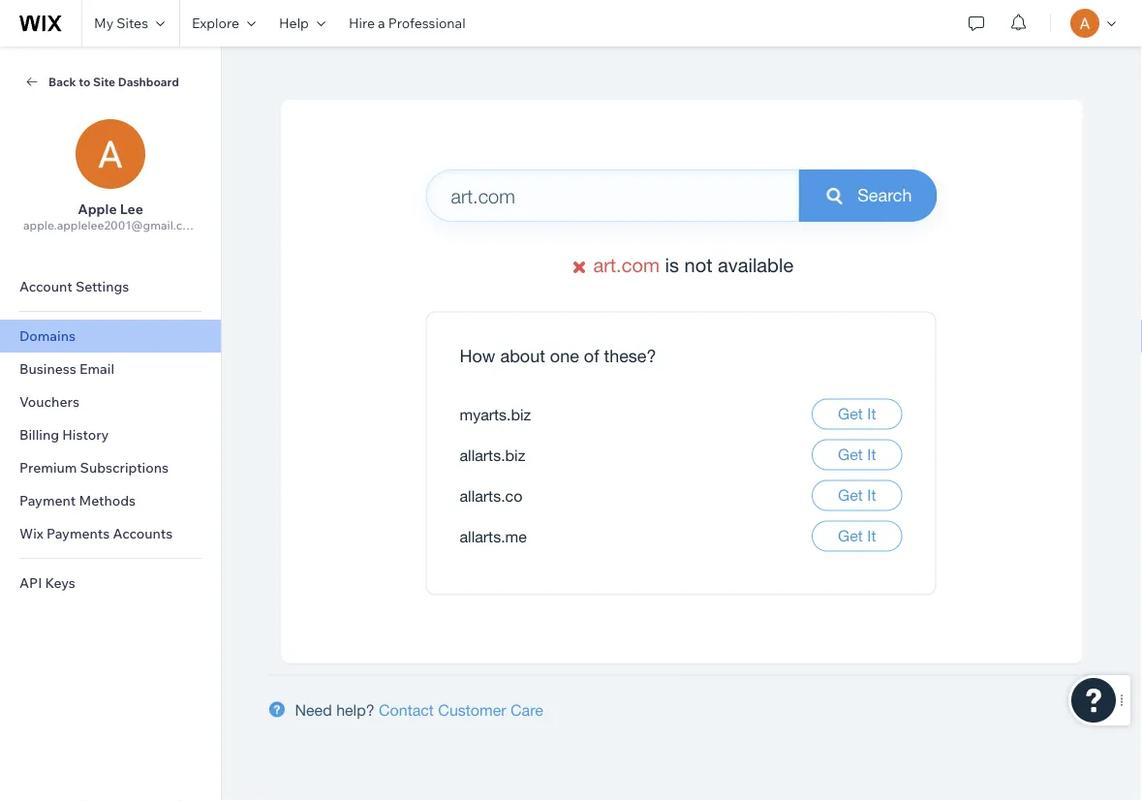 Task type: locate. For each thing, give the bounding box(es) containing it.
api keys
[[19, 574, 75, 591]]

a
[[378, 15, 385, 31]]

keys
[[45, 574, 75, 591]]

settings
[[75, 278, 129, 295]]

payment methods
[[19, 492, 136, 509]]

business email link
[[0, 353, 221, 386]]

payment
[[19, 492, 76, 509]]

premium subscriptions link
[[0, 451, 221, 484]]

payment methods link
[[0, 484, 221, 517]]

explore
[[192, 15, 239, 31]]

site
[[93, 74, 115, 89]]

billing history
[[19, 426, 109, 443]]

domains link
[[0, 320, 221, 353]]

wix payments accounts link
[[0, 517, 221, 550]]

my
[[94, 15, 114, 31]]

hire
[[349, 15, 375, 31]]

my sites
[[94, 15, 148, 31]]

payments
[[46, 525, 110, 542]]

domains
[[19, 327, 76, 344]]

apple.applelee2001@gmail.com
[[23, 218, 200, 232]]

apple lee apple.applelee2001@gmail.com
[[23, 201, 200, 232]]

apple
[[78, 201, 117, 217]]

billing history link
[[0, 418, 221, 451]]



Task type: describe. For each thing, give the bounding box(es) containing it.
help
[[279, 15, 309, 31]]

sidebar element
[[0, 46, 222, 801]]

business
[[19, 360, 76, 377]]

hire a professional
[[349, 15, 466, 31]]

premium
[[19, 459, 77, 476]]

business email
[[19, 360, 114, 377]]

accounts
[[113, 525, 173, 542]]

history
[[62, 426, 109, 443]]

methods
[[79, 492, 136, 509]]

api keys link
[[0, 567, 221, 600]]

dashboard
[[118, 74, 179, 89]]

wix payments accounts
[[19, 525, 173, 542]]

wix
[[19, 525, 43, 542]]

account settings link
[[0, 270, 221, 303]]

vouchers
[[19, 393, 79, 410]]

subscriptions
[[80, 459, 169, 476]]

account
[[19, 278, 72, 295]]

hire a professional link
[[337, 0, 477, 46]]

billing
[[19, 426, 59, 443]]

account settings
[[19, 278, 129, 295]]

api
[[19, 574, 42, 591]]

lee
[[120, 201, 143, 217]]

vouchers link
[[0, 386, 221, 418]]

sites
[[117, 15, 148, 31]]

email
[[79, 360, 114, 377]]

premium subscriptions
[[19, 459, 169, 476]]

back to site dashboard link
[[23, 73, 198, 90]]

back
[[48, 74, 76, 89]]

help button
[[267, 0, 337, 46]]

professional
[[388, 15, 466, 31]]

back to site dashboard
[[48, 74, 179, 89]]

to
[[79, 74, 90, 89]]



Task type: vqa. For each thing, say whether or not it's contained in the screenshot.
"Billing History" link
yes



